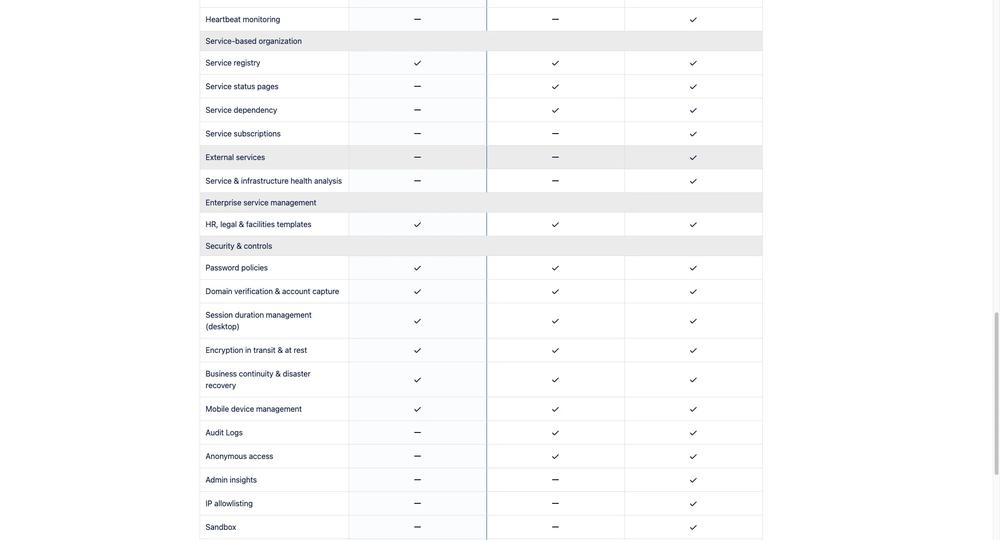 Task type: locate. For each thing, give the bounding box(es) containing it.
5 service from the top
[[206, 176, 232, 185]]

management
[[271, 198, 317, 207], [266, 311, 312, 319], [256, 405, 302, 413]]

&
[[234, 176, 239, 185], [239, 220, 244, 229], [237, 242, 242, 250], [275, 287, 280, 296], [278, 346, 283, 355], [276, 369, 281, 378]]

external services
[[206, 153, 265, 161]]

service left status
[[206, 82, 232, 91]]

external
[[206, 153, 234, 161]]

enterprise service management
[[206, 198, 317, 207]]

2 vertical spatial management
[[256, 405, 302, 413]]

hr,
[[206, 220, 218, 229]]

not included image for service dependency
[[412, 104, 424, 116]]

account
[[282, 287, 311, 296]]

management down business continuity & disaster recovery
[[256, 405, 302, 413]]

policies
[[242, 263, 268, 272]]

status
[[234, 82, 255, 91]]

recovery
[[206, 381, 236, 390]]

4 service from the top
[[206, 129, 232, 138]]

management down the 'account'
[[266, 311, 312, 319]]

service down service-
[[206, 58, 232, 67]]

heartbeat
[[206, 15, 241, 23]]

0 vertical spatial management
[[271, 198, 317, 207]]

service up external
[[206, 129, 232, 138]]

analysis
[[314, 176, 342, 185]]

business
[[206, 369, 237, 378]]

service
[[244, 198, 269, 207]]

infrastructure
[[241, 176, 289, 185]]

admin
[[206, 476, 228, 484]]

audit
[[206, 428, 224, 437]]

based
[[235, 36, 257, 45]]

& inside business continuity & disaster recovery
[[276, 369, 281, 378]]

domain
[[206, 287, 232, 296]]

not included image for heartbeat monitoring
[[412, 13, 424, 25]]

& left disaster
[[276, 369, 281, 378]]

2 service from the top
[[206, 82, 232, 91]]

transit
[[254, 346, 276, 355]]

at
[[285, 346, 292, 355]]

heartbeat monitoring
[[206, 15, 280, 23]]

disaster
[[283, 369, 311, 378]]

management up templates
[[271, 198, 317, 207]]

capture
[[313, 287, 339, 296]]

service
[[206, 58, 232, 67], [206, 82, 232, 91], [206, 105, 232, 114], [206, 129, 232, 138], [206, 176, 232, 185]]

not included image
[[550, 13, 562, 25], [412, 128, 424, 139], [550, 128, 562, 139], [412, 151, 424, 163], [550, 151, 562, 163], [550, 175, 562, 187], [412, 427, 424, 438], [550, 474, 562, 486], [412, 521, 424, 533], [550, 521, 562, 533]]

3 service from the top
[[206, 105, 232, 114]]

1 service from the top
[[206, 58, 232, 67]]

service for service registry
[[206, 58, 232, 67]]

included image
[[412, 57, 424, 68], [688, 57, 700, 68], [688, 80, 700, 92], [688, 104, 700, 116], [688, 151, 700, 163], [688, 218, 700, 230], [412, 262, 424, 273], [550, 262, 562, 273], [688, 262, 700, 273], [412, 315, 424, 327], [550, 344, 562, 356], [688, 344, 700, 356], [412, 374, 424, 385], [550, 403, 562, 415], [688, 403, 700, 415], [550, 427, 562, 438], [688, 427, 700, 438], [550, 451, 562, 462], [688, 474, 700, 486], [688, 498, 700, 509], [688, 521, 700, 533]]

not included image for admin insights
[[412, 474, 424, 486]]

service for service & infrastructure health analysis
[[206, 176, 232, 185]]

session duration management (desktop)
[[206, 311, 312, 331]]

ip allowlisting
[[206, 499, 253, 508]]

duration
[[235, 311, 264, 319]]

health
[[291, 176, 312, 185]]

services
[[236, 153, 265, 161]]

service down service status pages at left
[[206, 105, 232, 114]]

templates
[[277, 220, 312, 229]]

encryption in transit & at rest
[[206, 346, 307, 355]]

mobile device management
[[206, 405, 302, 413]]

not included image for service & infrastructure health analysis
[[412, 175, 424, 187]]

service up 'enterprise'
[[206, 176, 232, 185]]

1 vertical spatial management
[[266, 311, 312, 319]]

rest
[[294, 346, 307, 355]]

not included image
[[412, 13, 424, 25], [412, 80, 424, 92], [412, 104, 424, 116], [412, 175, 424, 187], [412, 451, 424, 462], [412, 474, 424, 486], [412, 498, 424, 509], [550, 498, 562, 509]]

organization
[[259, 36, 302, 45]]

included image
[[688, 13, 700, 25], [550, 57, 562, 68], [550, 80, 562, 92], [550, 104, 562, 116], [688, 128, 700, 139], [688, 175, 700, 187], [412, 218, 424, 230], [550, 218, 562, 230], [412, 285, 424, 297], [550, 285, 562, 297], [688, 285, 700, 297], [550, 315, 562, 327], [688, 315, 700, 327], [412, 344, 424, 356], [550, 374, 562, 385], [688, 374, 700, 385], [412, 403, 424, 415], [688, 451, 700, 462]]

& right legal
[[239, 220, 244, 229]]

allowlisting
[[215, 499, 253, 508]]

password
[[206, 263, 239, 272]]

subscriptions
[[234, 129, 281, 138]]

facilities
[[246, 220, 275, 229]]

management inside session duration management (desktop)
[[266, 311, 312, 319]]



Task type: vqa. For each thing, say whether or not it's contained in the screenshot.
Service status pages
yes



Task type: describe. For each thing, give the bounding box(es) containing it.
& left at
[[278, 346, 283, 355]]

device
[[231, 405, 254, 413]]

(desktop)
[[206, 322, 240, 331]]

dependency
[[234, 105, 277, 114]]

session
[[206, 311, 233, 319]]

management for session duration management (desktop)
[[266, 311, 312, 319]]

anonymous
[[206, 452, 247, 461]]

sandbox
[[206, 523, 236, 532]]

service for service dependency
[[206, 105, 232, 114]]

ip
[[206, 499, 213, 508]]

not included image for service status pages
[[412, 80, 424, 92]]

service dependency
[[206, 105, 277, 114]]

& down external services
[[234, 176, 239, 185]]

domain verification & account capture
[[206, 287, 339, 296]]

insights
[[230, 476, 257, 484]]

access
[[249, 452, 274, 461]]

password policies
[[206, 263, 268, 272]]

hr, legal & facilities templates
[[206, 220, 312, 229]]

service-
[[206, 36, 235, 45]]

security
[[206, 242, 235, 250]]

controls
[[244, 242, 272, 250]]

management for mobile device management
[[256, 405, 302, 413]]

admin insights
[[206, 476, 257, 484]]

& left the 'account'
[[275, 287, 280, 296]]

in
[[245, 346, 252, 355]]

logs
[[226, 428, 243, 437]]

continuity
[[239, 369, 274, 378]]

audit logs
[[206, 428, 243, 437]]

anonymous access
[[206, 452, 274, 461]]

service for service subscriptions
[[206, 129, 232, 138]]

& left controls
[[237, 242, 242, 250]]

registry
[[234, 58, 261, 67]]

encryption
[[206, 346, 243, 355]]

enterprise
[[206, 198, 242, 207]]

management for enterprise service management
[[271, 198, 317, 207]]

not included image for anonymous access
[[412, 451, 424, 462]]

service registry
[[206, 58, 261, 67]]

legal
[[220, 220, 237, 229]]

business continuity & disaster recovery
[[206, 369, 311, 390]]

service status pages
[[206, 82, 279, 91]]

service subscriptions
[[206, 129, 281, 138]]

security & controls
[[206, 242, 272, 250]]

service-based organization
[[206, 36, 302, 45]]

service & infrastructure health analysis
[[206, 176, 342, 185]]

verification
[[235, 287, 273, 296]]

service for service status pages
[[206, 82, 232, 91]]

pages
[[257, 82, 279, 91]]

monitoring
[[243, 15, 280, 23]]

not included image for ip allowlisting
[[412, 498, 424, 509]]

mobile
[[206, 405, 229, 413]]



